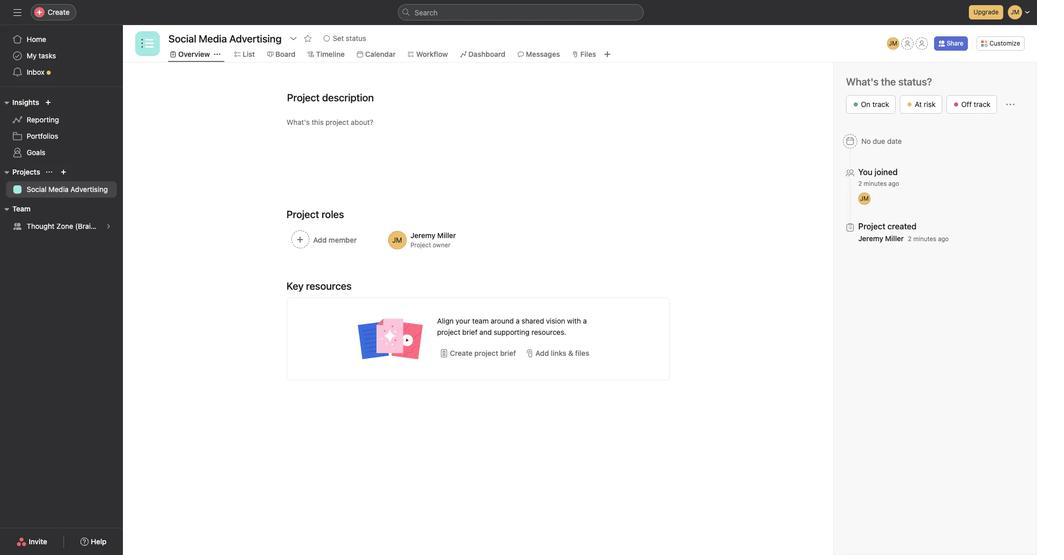 Task type: vqa. For each thing, say whether or not it's contained in the screenshot.
17 days left in trial
no



Task type: locate. For each thing, give the bounding box(es) containing it.
tasks
[[39, 51, 56, 60]]

0 horizontal spatial minutes
[[864, 180, 887, 187]]

create project brief button
[[437, 344, 519, 363]]

see details, thought zone (brainstorm space) image
[[106, 223, 112, 229]]

1 vertical spatial minutes
[[913, 235, 936, 243]]

show options image
[[289, 34, 297, 43]]

insights
[[12, 98, 39, 107]]

2 down you
[[858, 180, 862, 187]]

hide sidebar image
[[13, 8, 22, 16]]

1 vertical spatial project
[[474, 349, 498, 357]]

messages link
[[518, 49, 560, 60]]

1 horizontal spatial create
[[450, 349, 473, 357]]

off track
[[961, 100, 991, 109]]

0 horizontal spatial jm
[[860, 195, 869, 202]]

1 horizontal spatial project
[[474, 349, 498, 357]]

1 vertical spatial create
[[450, 349, 473, 357]]

the status?
[[881, 76, 932, 88]]

ago right miller
[[938, 235, 949, 243]]

track right off
[[974, 100, 991, 109]]

track inside on track button
[[872, 100, 889, 109]]

jm
[[889, 39, 897, 47], [860, 195, 869, 202]]

thought zone (brainstorm space)
[[27, 222, 139, 230]]

help
[[91, 537, 106, 546]]

home
[[27, 35, 46, 44]]

files
[[580, 50, 596, 58]]

list link
[[234, 49, 255, 60]]

0 vertical spatial 2
[[858, 180, 862, 187]]

board
[[275, 50, 296, 58]]

minutes down you joined button
[[864, 180, 887, 187]]

with
[[567, 317, 581, 325]]

minutes right miller
[[913, 235, 936, 243]]

2
[[858, 180, 862, 187], [908, 235, 912, 243]]

minutes inside project created jeremy miller 2 minutes ago
[[913, 235, 936, 243]]

0 horizontal spatial 2
[[858, 180, 862, 187]]

due
[[873, 137, 885, 145]]

(brainstorm
[[75, 222, 114, 230]]

brief inside align your team around a shared vision with a project brief and supporting resources.
[[462, 328, 478, 336]]

thought
[[27, 222, 54, 230]]

0 vertical spatial ago
[[888, 180, 899, 187]]

1 horizontal spatial 2
[[908, 235, 912, 243]]

you joined button
[[858, 167, 899, 177]]

no due date button
[[838, 132, 906, 151]]

0 horizontal spatial ago
[[888, 180, 899, 187]]

no due date
[[861, 137, 902, 145]]

off
[[961, 100, 972, 109]]

1 horizontal spatial a
[[583, 317, 587, 325]]

on
[[861, 100, 870, 109]]

1 vertical spatial ago
[[938, 235, 949, 243]]

team button
[[0, 203, 31, 215]]

brief down your
[[462, 328, 478, 336]]

messages
[[526, 50, 560, 58]]

links
[[551, 349, 566, 357]]

track for off track
[[974, 100, 991, 109]]

0 vertical spatial create
[[48, 8, 70, 16]]

portfolios
[[27, 132, 58, 140]]

new project or portfolio image
[[61, 169, 67, 175]]

advertising
[[71, 185, 108, 194]]

workflow
[[416, 50, 448, 58]]

shared
[[522, 317, 544, 325]]

1 vertical spatial 2
[[908, 235, 912, 243]]

list image
[[141, 37, 154, 50]]

1 horizontal spatial jm
[[889, 39, 897, 47]]

ago inside project created jeremy miller 2 minutes ago
[[938, 235, 949, 243]]

off track button
[[946, 95, 997, 114]]

create up the home link
[[48, 8, 70, 16]]

my
[[27, 51, 37, 60]]

create inside popup button
[[48, 8, 70, 16]]

project down align
[[437, 328, 460, 336]]

and
[[479, 328, 492, 336]]

0 horizontal spatial track
[[872, 100, 889, 109]]

set
[[333, 34, 344, 43]]

Project description title text field
[[280, 87, 376, 109]]

2 track from the left
[[974, 100, 991, 109]]

set status
[[333, 34, 366, 43]]

timeline
[[316, 50, 345, 58]]

track
[[872, 100, 889, 109], [974, 100, 991, 109]]

media
[[48, 185, 69, 194]]

a right with
[[583, 317, 587, 325]]

inbox
[[27, 68, 45, 76]]

0 horizontal spatial project
[[437, 328, 460, 336]]

create down your
[[450, 349, 473, 357]]

align
[[437, 317, 454, 325]]

upgrade button
[[969, 5, 1003, 19]]

home link
[[6, 31, 117, 48]]

1 horizontal spatial track
[[974, 100, 991, 109]]

1 horizontal spatial ago
[[938, 235, 949, 243]]

1 track from the left
[[872, 100, 889, 109]]

insights button
[[0, 96, 39, 109]]

files link
[[572, 49, 596, 60]]

project inside button
[[474, 349, 498, 357]]

0 horizontal spatial a
[[516, 317, 520, 325]]

jeremy miller project owner
[[410, 231, 456, 249]]

&
[[568, 349, 573, 357]]

1 horizontal spatial brief
[[500, 349, 516, 357]]

at risk
[[915, 100, 936, 109]]

calendar link
[[357, 49, 396, 60]]

project inside align your team around a shared vision with a project brief and supporting resources.
[[437, 328, 460, 336]]

brief down supporting
[[500, 349, 516, 357]]

1 horizontal spatial minutes
[[913, 235, 936, 243]]

what's
[[846, 76, 879, 88]]

1 vertical spatial jm
[[860, 195, 869, 202]]

2 right miller
[[908, 235, 912, 243]]

add
[[535, 349, 549, 357]]

vision
[[546, 317, 565, 325]]

social media advertising link
[[6, 181, 117, 198]]

projects element
[[0, 163, 123, 200]]

teams element
[[0, 200, 139, 237]]

0 horizontal spatial brief
[[462, 328, 478, 336]]

a up supporting
[[516, 317, 520, 325]]

0 vertical spatial jm
[[889, 39, 897, 47]]

a
[[516, 317, 520, 325], [583, 317, 587, 325]]

None text field
[[166, 29, 284, 48]]

timeline link
[[308, 49, 345, 60]]

jeremy miller link
[[858, 234, 904, 243]]

0 horizontal spatial create
[[48, 8, 70, 16]]

project
[[437, 328, 460, 336], [474, 349, 498, 357]]

you
[[858, 167, 873, 177]]

0 vertical spatial brief
[[462, 328, 478, 336]]

zone
[[56, 222, 73, 230]]

0 vertical spatial minutes
[[864, 180, 887, 187]]

create project brief
[[450, 349, 516, 357]]

project down and at the bottom of the page
[[474, 349, 498, 357]]

jm up what's the status?
[[889, 39, 897, 47]]

ago down joined
[[888, 180, 899, 187]]

jm down you joined 2 minutes ago
[[860, 195, 869, 202]]

on track
[[861, 100, 889, 109]]

overview
[[178, 50, 210, 58]]

you joined 2 minutes ago
[[858, 167, 899, 187]]

1 vertical spatial brief
[[500, 349, 516, 357]]

dashboard
[[468, 50, 505, 58]]

0 vertical spatial project
[[437, 328, 460, 336]]

add to starred image
[[304, 34, 312, 43]]

minutes
[[864, 180, 887, 187], [913, 235, 936, 243]]

create inside button
[[450, 349, 473, 357]]

ago inside you joined 2 minutes ago
[[888, 180, 899, 187]]

track inside off track button
[[974, 100, 991, 109]]

upgrade
[[974, 8, 999, 16]]

track right on
[[872, 100, 889, 109]]

track for on track
[[872, 100, 889, 109]]



Task type: describe. For each thing, give the bounding box(es) containing it.
add links & files button
[[523, 344, 592, 363]]

reporting link
[[6, 112, 117, 128]]

dashboard link
[[460, 49, 505, 60]]

my tasks link
[[6, 48, 117, 64]]

space)
[[116, 222, 139, 230]]

add member
[[313, 236, 357, 244]]

project
[[410, 241, 431, 249]]

calendar
[[365, 50, 396, 58]]

minutes inside you joined 2 minutes ago
[[864, 180, 887, 187]]

joined
[[875, 167, 898, 177]]

goals link
[[6, 144, 117, 161]]

jm inside button
[[889, 39, 897, 47]]

create for create
[[48, 8, 70, 16]]

brief inside button
[[500, 349, 516, 357]]

overview link
[[170, 49, 210, 60]]

Search tasks, projects, and more text field
[[398, 4, 644, 20]]

at risk button
[[900, 95, 942, 114]]

supporting
[[494, 328, 530, 336]]

around
[[491, 317, 514, 325]]

1 a from the left
[[516, 317, 520, 325]]

align your team around a shared vision with a project brief and supporting resources.
[[437, 317, 587, 336]]

jeremy
[[858, 234, 883, 243]]

share
[[947, 39, 963, 47]]

files
[[575, 349, 589, 357]]

more actions image
[[1006, 100, 1015, 109]]

inbox link
[[6, 64, 117, 80]]

goals
[[27, 148, 45, 157]]

portfolios link
[[6, 128, 117, 144]]

projects button
[[0, 166, 40, 178]]

team
[[472, 317, 489, 325]]

add links & files
[[535, 349, 589, 357]]

board link
[[267, 49, 296, 60]]

social
[[27, 185, 47, 194]]

show options, current sort, top image
[[46, 169, 52, 175]]

key resources
[[287, 280, 352, 292]]

risk
[[924, 100, 936, 109]]

status
[[346, 34, 366, 43]]

create button
[[31, 4, 76, 20]]

reporting
[[27, 115, 59, 124]]

what's the status?
[[846, 76, 932, 88]]

customize
[[990, 39, 1020, 47]]

list
[[243, 50, 255, 58]]

owner
[[433, 241, 450, 249]]

projects
[[12, 167, 40, 176]]

add member button
[[287, 226, 379, 255]]

share button
[[934, 36, 968, 51]]

no
[[861, 137, 871, 145]]

2 a from the left
[[583, 317, 587, 325]]

miller
[[885, 234, 904, 243]]

new image
[[45, 99, 51, 106]]

2 inside project created jeremy miller 2 minutes ago
[[908, 235, 912, 243]]

invite button
[[10, 533, 54, 551]]

tab actions image
[[214, 51, 220, 57]]

resources.
[[532, 328, 566, 336]]

jm button
[[887, 37, 899, 50]]

project created jeremy miller 2 minutes ago
[[858, 222, 949, 243]]

2 inside you joined 2 minutes ago
[[858, 180, 862, 187]]

set status button
[[319, 31, 371, 46]]

workflow link
[[408, 49, 448, 60]]

team
[[12, 204, 31, 213]]

help button
[[74, 533, 113, 551]]

project roles
[[287, 208, 344, 220]]

global element
[[0, 25, 123, 87]]

add tab image
[[603, 50, 611, 58]]

your
[[456, 317, 470, 325]]

date
[[887, 137, 902, 145]]

my tasks
[[27, 51, 56, 60]]

at
[[915, 100, 922, 109]]

invite
[[29, 537, 47, 546]]

insights element
[[0, 93, 123, 163]]

customize button
[[977, 36, 1025, 51]]

project created
[[858, 222, 917, 231]]

create for create project brief
[[450, 349, 473, 357]]

jeremy miller
[[410, 231, 456, 240]]



